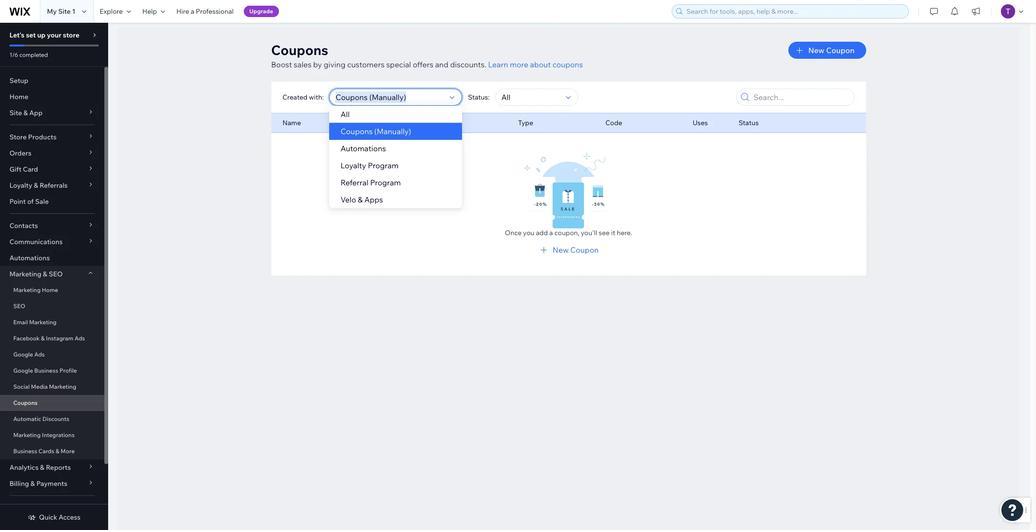 Task type: locate. For each thing, give the bounding box(es) containing it.
automatic discounts link
[[0, 412, 104, 428]]

new coupon button
[[789, 42, 867, 59]]

marketing integrations link
[[0, 428, 104, 444]]

velo
[[341, 195, 356, 205]]

loyalty down gift card
[[9, 181, 32, 190]]

discount
[[405, 119, 433, 127]]

1 vertical spatial coupons
[[341, 127, 373, 136]]

0 vertical spatial new
[[809, 46, 825, 55]]

of
[[27, 197, 34, 206]]

site & app button
[[0, 105, 104, 121]]

point of sale
[[9, 197, 49, 206]]

new for new coupon button
[[809, 46, 825, 55]]

0 horizontal spatial new coupon
[[553, 245, 599, 255]]

& right velo
[[358, 195, 363, 205]]

a right hire
[[191, 7, 194, 16]]

new coupon
[[809, 46, 855, 55], [553, 245, 599, 255]]

& right facebook at the bottom left of page
[[41, 335, 45, 342]]

set
[[26, 31, 36, 39]]

more
[[510, 60, 529, 69]]

0 vertical spatial coupon
[[827, 46, 855, 55]]

0 vertical spatial seo
[[49, 270, 63, 279]]

you
[[523, 229, 535, 237]]

automations
[[341, 144, 386, 153], [9, 254, 50, 263]]

0 vertical spatial ads
[[75, 335, 85, 342]]

marketing for integrations
[[13, 432, 41, 439]]

coupons
[[271, 42, 328, 58], [341, 127, 373, 136], [13, 400, 38, 407]]

media
[[31, 384, 48, 391]]

communications
[[9, 238, 63, 246]]

up
[[37, 31, 46, 39]]

new
[[809, 46, 825, 55], [553, 245, 569, 255]]

0 vertical spatial home
[[9, 93, 28, 101]]

automations up loyalty program
[[341, 144, 386, 153]]

marketing integrations
[[13, 432, 75, 439]]

1 vertical spatial program
[[370, 178, 401, 188]]

referral
[[341, 178, 369, 188]]

& for reports
[[40, 464, 44, 472]]

coupons up automatic
[[13, 400, 38, 407]]

1 vertical spatial seo
[[13, 303, 25, 310]]

0 vertical spatial google
[[13, 351, 33, 358]]

home
[[9, 93, 28, 101], [42, 287, 58, 294]]

coupons inside 'coupons boost sales by giving customers special offers and discounts. learn more about coupons'
[[271, 42, 328, 58]]

email
[[13, 319, 28, 326]]

google up social
[[13, 367, 33, 375]]

automatic
[[13, 416, 41, 423]]

seo inside seo link
[[13, 303, 25, 310]]

ads
[[75, 335, 85, 342], [34, 351, 45, 358]]

coupon for new coupon button
[[827, 46, 855, 55]]

seo
[[49, 270, 63, 279], [13, 303, 25, 310]]

1 horizontal spatial site
[[58, 7, 71, 16]]

list box
[[329, 106, 462, 208]]

1 horizontal spatial ads
[[75, 335, 85, 342]]

1 vertical spatial new
[[553, 245, 569, 255]]

1 horizontal spatial coupon
[[827, 46, 855, 55]]

& for seo
[[43, 270, 47, 279]]

0 vertical spatial coupons
[[271, 42, 328, 58]]

automatic discounts
[[13, 416, 69, 423]]

new down search for tools, apps, help & more... field
[[809, 46, 825, 55]]

coupons inside sidebar element
[[13, 400, 38, 407]]

& for referrals
[[34, 181, 38, 190]]

coupons for coupons (manually)
[[341, 127, 373, 136]]

list box containing all
[[329, 106, 462, 208]]

contacts
[[9, 222, 38, 230]]

referral program
[[341, 178, 401, 188]]

discounts.
[[450, 60, 487, 69]]

once
[[505, 229, 522, 237]]

professional
[[196, 7, 234, 16]]

0 horizontal spatial ads
[[34, 351, 45, 358]]

about
[[530, 60, 551, 69]]

2 horizontal spatial coupons
[[341, 127, 373, 136]]

loyalty inside loyalty & referrals dropdown button
[[9, 181, 32, 190]]

automations down communications
[[9, 254, 50, 263]]

automations inside sidebar element
[[9, 254, 50, 263]]

program up apps
[[370, 178, 401, 188]]

0 horizontal spatial site
[[9, 109, 22, 117]]

0 horizontal spatial new
[[553, 245, 569, 255]]

business up social media marketing
[[34, 367, 58, 375]]

social media marketing link
[[0, 379, 104, 395]]

1 vertical spatial coupon
[[571, 245, 599, 255]]

communications button
[[0, 234, 104, 250]]

ads right instagram
[[75, 335, 85, 342]]

& left app
[[23, 109, 28, 117]]

setup
[[9, 76, 28, 85]]

all
[[341, 110, 350, 119]]

coupons inside option
[[341, 127, 373, 136]]

1 horizontal spatial coupons
[[271, 42, 328, 58]]

1 horizontal spatial automations
[[341, 144, 386, 153]]

seo up email on the left
[[13, 303, 25, 310]]

0 vertical spatial a
[[191, 7, 194, 16]]

& down automations link
[[43, 270, 47, 279]]

1
[[72, 7, 75, 16]]

social
[[13, 384, 30, 391]]

2 vertical spatial coupons
[[13, 400, 38, 407]]

None field
[[333, 89, 447, 105], [499, 89, 564, 105], [333, 89, 447, 105], [499, 89, 564, 105]]

new down coupon, at the top of the page
[[553, 245, 569, 255]]

0 horizontal spatial coupons
[[13, 400, 38, 407]]

0 horizontal spatial seo
[[13, 303, 25, 310]]

loyalty for loyalty & referrals
[[9, 181, 32, 190]]

giving
[[324, 60, 346, 69]]

1 horizontal spatial new
[[809, 46, 825, 55]]

card
[[23, 165, 38, 174]]

1 vertical spatial a
[[550, 229, 553, 237]]

site left 1
[[58, 7, 71, 16]]

0 horizontal spatial loyalty
[[9, 181, 32, 190]]

sale
[[35, 197, 49, 206]]

coupons up sales
[[271, 42, 328, 58]]

marketing down profile
[[49, 384, 76, 391]]

coupon inside button
[[827, 46, 855, 55]]

site left app
[[9, 109, 22, 117]]

analytics
[[9, 464, 39, 472]]

home down marketing & seo 'dropdown button'
[[42, 287, 58, 294]]

here.
[[617, 229, 633, 237]]

marketing inside 'dropdown button'
[[9, 270, 41, 279]]

& left reports
[[40, 464, 44, 472]]

0 vertical spatial program
[[368, 161, 399, 170]]

Search... field
[[751, 89, 852, 105]]

my site 1
[[47, 7, 75, 16]]

Search for tools, apps, help & more... field
[[684, 5, 906, 18]]

0 vertical spatial new coupon
[[809, 46, 855, 55]]

google
[[13, 351, 33, 358], [13, 367, 33, 375]]

google for google business profile
[[13, 367, 33, 375]]

1 google from the top
[[13, 351, 33, 358]]

0 vertical spatial automations
[[341, 144, 386, 153]]

orders button
[[0, 145, 104, 161]]

& inside list box
[[358, 195, 363, 205]]

a inside the hire a professional 'link'
[[191, 7, 194, 16]]

1 horizontal spatial loyalty
[[341, 161, 366, 170]]

0 horizontal spatial coupon
[[571, 245, 599, 255]]

program for referral program
[[370, 178, 401, 188]]

point of sale link
[[0, 194, 104, 210]]

google down facebook at the bottom left of page
[[13, 351, 33, 358]]

gift
[[9, 165, 21, 174]]

seo up marketing home link
[[49, 270, 63, 279]]

loyalty program
[[341, 161, 399, 170]]

loyalty
[[341, 161, 366, 170], [9, 181, 32, 190]]

completed
[[19, 51, 48, 58]]

& down card
[[34, 181, 38, 190]]

marketing down automatic
[[13, 432, 41, 439]]

1 horizontal spatial home
[[42, 287, 58, 294]]

program
[[368, 161, 399, 170], [370, 178, 401, 188]]

& inside 'dropdown button'
[[43, 270, 47, 279]]

marketing up the marketing home
[[9, 270, 41, 279]]

1 vertical spatial automations
[[9, 254, 50, 263]]

1 vertical spatial google
[[13, 367, 33, 375]]

1 vertical spatial site
[[9, 109, 22, 117]]

payments
[[36, 480, 67, 489]]

facebook
[[13, 335, 40, 342]]

1 horizontal spatial seo
[[49, 270, 63, 279]]

home down setup
[[9, 93, 28, 101]]

business up analytics
[[13, 448, 37, 455]]

1 vertical spatial ads
[[34, 351, 45, 358]]

0 horizontal spatial home
[[9, 93, 28, 101]]

0 vertical spatial site
[[58, 7, 71, 16]]

seo link
[[0, 299, 104, 315]]

a
[[191, 7, 194, 16], [550, 229, 553, 237]]

explore
[[100, 7, 123, 16]]

coupons down the all
[[341, 127, 373, 136]]

new coupon inside button
[[809, 46, 855, 55]]

1 vertical spatial new coupon
[[553, 245, 599, 255]]

2 google from the top
[[13, 367, 33, 375]]

name
[[283, 119, 301, 127]]

status:
[[468, 93, 490, 102]]

business
[[34, 367, 58, 375], [13, 448, 37, 455]]

new coupon for new coupon link
[[553, 245, 599, 255]]

program up "referral program"
[[368, 161, 399, 170]]

marketing down marketing & seo
[[13, 287, 41, 294]]

0 vertical spatial loyalty
[[341, 161, 366, 170]]

new inside button
[[809, 46, 825, 55]]

special
[[387, 60, 411, 69]]

ads up google business profile
[[34, 351, 45, 358]]

customers
[[347, 60, 385, 69]]

google for google ads
[[13, 351, 33, 358]]

1 vertical spatial loyalty
[[9, 181, 32, 190]]

billing
[[9, 480, 29, 489]]

quick
[[39, 514, 57, 522]]

new coupon link
[[539, 244, 599, 256]]

1 vertical spatial home
[[42, 287, 58, 294]]

loyalty up referral
[[341, 161, 366, 170]]

a right add
[[550, 229, 553, 237]]

upgrade button
[[244, 6, 279, 17]]

help
[[142, 7, 157, 16]]

0 horizontal spatial a
[[191, 7, 194, 16]]

& right billing
[[31, 480, 35, 489]]

integrations
[[42, 432, 75, 439]]

1 horizontal spatial new coupon
[[809, 46, 855, 55]]

0 horizontal spatial automations
[[9, 254, 50, 263]]

it
[[612, 229, 616, 237]]



Task type: describe. For each thing, give the bounding box(es) containing it.
analytics & reports
[[9, 464, 71, 472]]

business cards & more
[[13, 448, 75, 455]]

google ads
[[13, 351, 45, 358]]

learn more about coupons link
[[488, 60, 583, 69]]

and
[[435, 60, 449, 69]]

created with:
[[283, 93, 324, 102]]

learn
[[488, 60, 508, 69]]

upgrade
[[250, 8, 273, 15]]

apps
[[365, 195, 383, 205]]

coupons boost sales by giving customers special offers and discounts. learn more about coupons
[[271, 42, 583, 69]]

marketing home link
[[0, 282, 104, 299]]

you'll
[[581, 229, 598, 237]]

orders
[[9, 149, 31, 158]]

status
[[739, 119, 759, 127]]

marketing & seo
[[9, 270, 63, 279]]

my
[[47, 7, 57, 16]]

home inside 'link'
[[9, 93, 28, 101]]

coupon for new coupon link
[[571, 245, 599, 255]]

loyalty & referrals button
[[0, 178, 104, 194]]

social media marketing
[[13, 384, 76, 391]]

(manually)
[[375, 127, 411, 136]]

let's set up your store
[[9, 31, 79, 39]]

store products
[[9, 133, 57, 141]]

1 horizontal spatial a
[[550, 229, 553, 237]]

google business profile
[[13, 367, 77, 375]]

sales
[[294, 60, 312, 69]]

quick access
[[39, 514, 81, 522]]

boost
[[271, 60, 292, 69]]

automations link
[[0, 250, 104, 266]]

facebook & instagram ads link
[[0, 331, 104, 347]]

gift card
[[9, 165, 38, 174]]

site inside popup button
[[9, 109, 22, 117]]

contacts button
[[0, 218, 104, 234]]

billing & payments button
[[0, 476, 104, 492]]

google ads link
[[0, 347, 104, 363]]

instagram
[[46, 335, 73, 342]]

facebook & instagram ads
[[13, 335, 85, 342]]

1/6 completed
[[9, 51, 48, 58]]

by
[[313, 60, 322, 69]]

help button
[[137, 0, 171, 23]]

more
[[61, 448, 75, 455]]

marketing for &
[[9, 270, 41, 279]]

loyalty for loyalty program
[[341, 161, 366, 170]]

marketing for home
[[13, 287, 41, 294]]

hire a professional link
[[171, 0, 240, 23]]

offers
[[413, 60, 434, 69]]

marketing up facebook & instagram ads
[[29, 319, 57, 326]]

sidebar element
[[0, 23, 108, 531]]

velo & apps
[[341, 195, 383, 205]]

new coupon for new coupon button
[[809, 46, 855, 55]]

seo inside marketing & seo 'dropdown button'
[[49, 270, 63, 279]]

channels
[[28, 504, 57, 513]]

hire
[[176, 7, 189, 16]]

& left more
[[56, 448, 59, 455]]

home link
[[0, 89, 104, 105]]

coupons for coupons boost sales by giving customers special offers and discounts. learn more about coupons
[[271, 42, 328, 58]]

cards
[[39, 448, 54, 455]]

coupons (manually) option
[[329, 123, 462, 140]]

email marketing link
[[0, 315, 104, 331]]

sales channels button
[[0, 500, 104, 517]]

new for new coupon link
[[553, 245, 569, 255]]

1/6
[[9, 51, 18, 58]]

code
[[606, 119, 623, 127]]

billing & payments
[[9, 480, 67, 489]]

see
[[599, 229, 610, 237]]

your
[[47, 31, 61, 39]]

coupons link
[[0, 395, 104, 412]]

with:
[[309, 93, 324, 102]]

& for app
[[23, 109, 28, 117]]

hire a professional
[[176, 7, 234, 16]]

business cards & more link
[[0, 444, 104, 460]]

sales channels
[[9, 504, 57, 513]]

google business profile link
[[0, 363, 104, 379]]

type
[[519, 119, 534, 127]]

referrals
[[40, 181, 68, 190]]

quick access button
[[28, 514, 81, 522]]

site & app
[[9, 109, 43, 117]]

uses
[[693, 119, 708, 127]]

sales
[[9, 504, 26, 513]]

& for payments
[[31, 480, 35, 489]]

coupons
[[553, 60, 583, 69]]

once you add a coupon, you'll see it here.
[[505, 229, 633, 237]]

1 vertical spatial business
[[13, 448, 37, 455]]

0 vertical spatial business
[[34, 367, 58, 375]]

store
[[63, 31, 79, 39]]

program for loyalty program
[[368, 161, 399, 170]]

coupons for coupons
[[13, 400, 38, 407]]

app
[[29, 109, 43, 117]]

& for apps
[[358, 195, 363, 205]]

access
[[59, 514, 81, 522]]

reports
[[46, 464, 71, 472]]

coupon,
[[555, 229, 580, 237]]

& for instagram
[[41, 335, 45, 342]]

point
[[9, 197, 26, 206]]



